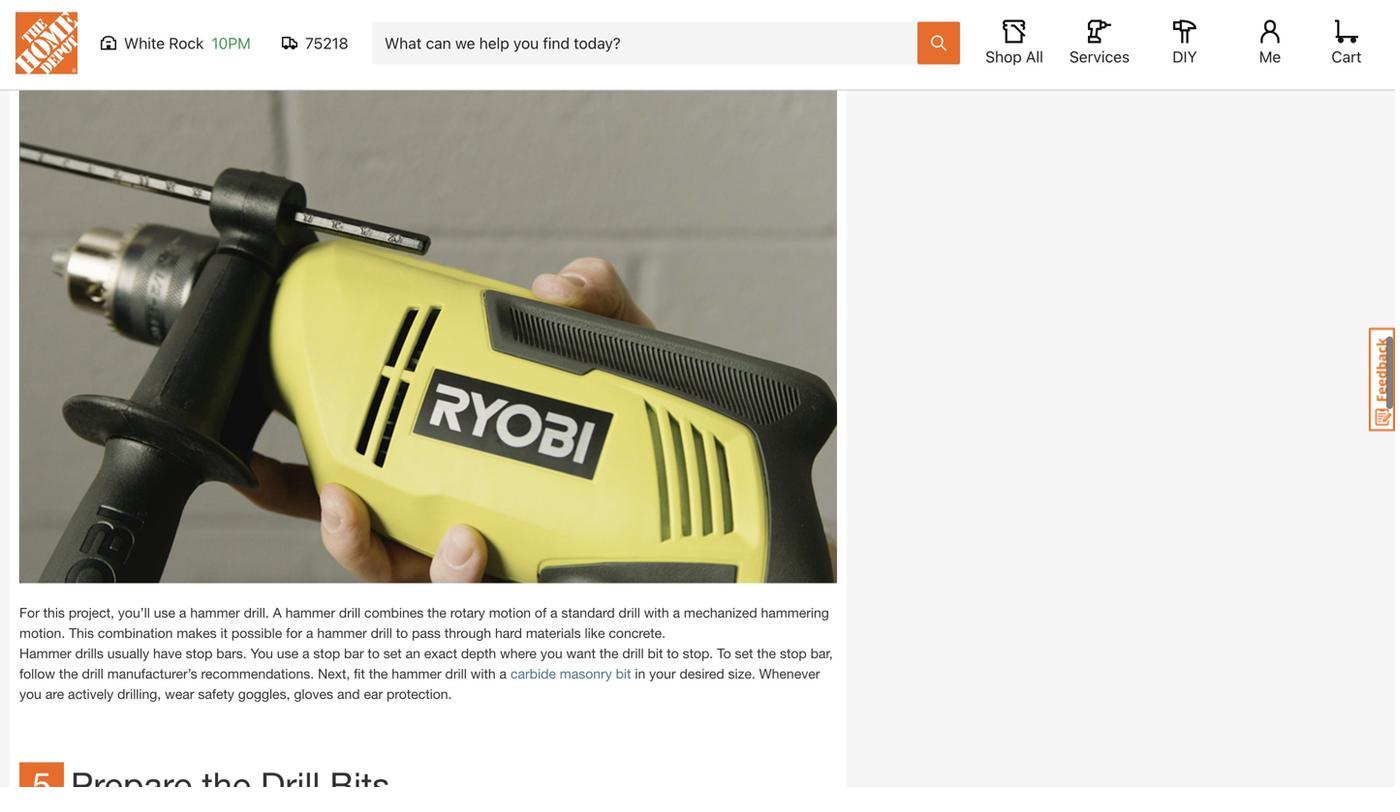 Task type: vqa. For each thing, say whether or not it's contained in the screenshot.
rightmost White image
no



Task type: describe. For each thing, give the bounding box(es) containing it.
hammering
[[761, 605, 829, 621]]

the up whenever on the right bottom of page
[[757, 646, 776, 662]]

carbide masonry bit
[[511, 666, 631, 682]]

drill
[[212, 32, 272, 74]]

where
[[500, 646, 537, 662]]

drill down concrete.
[[623, 646, 644, 662]]

hammer
[[19, 646, 71, 662]]

use inside hammer drills usually have stop bars. you use a stop bar to set an exact depth where you want the drill bit to stop. to set the stop bar, follow the drill manufacturer's recommendations. next, fit the hammer drill with a
[[277, 646, 299, 662]]

it
[[220, 626, 228, 642]]

10pm
[[212, 37, 251, 55]]

combination
[[98, 626, 173, 642]]

drill up concrete.
[[619, 605, 640, 621]]

you inside in your desired size. whenever you are actively drilling, wear safety goggles, gloves and ear protection.
[[19, 687, 42, 703]]

next,
[[318, 666, 350, 682]]

bars.
[[216, 646, 247, 662]]

hammer up it
[[190, 605, 240, 621]]

of
[[535, 605, 547, 621]]

3 stop from the left
[[780, 646, 807, 662]]

materials
[[526, 626, 581, 642]]

bit inside hammer drills usually have stop bars. you use a stop bar to set an exact depth where you want the drill bit to stop. to set the stop bar, follow the drill manufacturer's recommendations. next, fit the hammer drill with a
[[648, 646, 663, 662]]

0 horizontal spatial to
[[368, 646, 380, 662]]

1 set from the left
[[384, 646, 402, 662]]

rotary
[[450, 605, 485, 621]]

safety
[[198, 687, 234, 703]]

motion
[[489, 605, 531, 621]]

services button
[[1069, 22, 1131, 69]]

hammer up the bar
[[317, 626, 367, 642]]

cart
[[1332, 50, 1362, 69]]

with inside hammer drills usually have stop bars. you use a stop bar to set an exact depth where you want the drill bit to stop. to set the stop bar, follow the drill manufacturer's recommendations. next, fit the hammer drill with a
[[471, 666, 496, 682]]

project,
[[69, 605, 114, 621]]

1 vertical spatial bit
[[616, 666, 631, 682]]

follow
[[19, 666, 55, 682]]

white rock 10pm
[[124, 37, 251, 55]]

ear
[[364, 687, 383, 703]]

manufacturer's
[[107, 666, 197, 682]]

drilling,
[[117, 687, 161, 703]]

protection.
[[387, 687, 452, 703]]

rock
[[169, 37, 204, 55]]

cart link
[[1326, 22, 1369, 69]]

a right for
[[306, 626, 313, 642]]

hammer drills usually have stop bars. you use a stop bar to set an exact depth where you want the drill bit to stop. to set the stop bar, follow the drill manufacturer's recommendations. next, fit the hammer drill with a
[[19, 646, 833, 682]]

me button
[[1240, 22, 1302, 69]]

like
[[585, 626, 605, 642]]

the home depot logo image
[[16, 15, 78, 77]]

carbide masonry bit link
[[511, 666, 631, 682]]

drills
[[75, 646, 104, 662]]

a down the where
[[500, 666, 507, 682]]

a
[[273, 605, 282, 621]]

What can we help you find today? search field
[[385, 25, 917, 66]]

possible
[[232, 626, 282, 642]]

stop.
[[683, 646, 714, 662]]

wear
[[165, 687, 194, 703]]

a closeup of a drill. image
[[19, 85, 837, 584]]

use inside for this project, you'll use a hammer drill. a hammer drill combines the rotary motion of a standard drill with a mechanized hammering motion. this combination makes it possible for a hammer drill to pass through hard materials like concrete.
[[154, 605, 175, 621]]

in your desired size. whenever you are actively drilling, wear safety goggles, gloves and ear protection.
[[19, 666, 820, 703]]

diy
[[1173, 50, 1198, 69]]

drill.
[[244, 605, 269, 621]]

bar
[[344, 646, 364, 662]]

drill down combines
[[371, 626, 392, 642]]

for
[[19, 605, 39, 621]]

are
[[45, 687, 64, 703]]

you inside hammer drills usually have stop bars. you use a stop bar to set an exact depth where you want the drill bit to stop. to set the stop bar, follow the drill manufacturer's recommendations. next, fit the hammer drill with a
[[541, 646, 563, 662]]

masonry
[[560, 666, 612, 682]]

size.
[[728, 666, 756, 682]]

the left 10pm
[[153, 32, 203, 74]]



Task type: locate. For each thing, give the bounding box(es) containing it.
whenever
[[760, 666, 820, 682]]

the down like
[[600, 646, 619, 662]]

me
[[1260, 50, 1282, 69]]

concrete.
[[609, 626, 666, 642]]

1 horizontal spatial with
[[644, 605, 669, 621]]

motion.
[[19, 626, 65, 642]]

a down for
[[302, 646, 310, 662]]

shop all
[[986, 50, 1044, 69]]

prep
[[71, 32, 144, 74]]

you down materials
[[541, 646, 563, 662]]

4
[[32, 32, 51, 74]]

the inside for this project, you'll use a hammer drill. a hammer drill combines the rotary motion of a standard drill with a mechanized hammering motion. this combination makes it possible for a hammer drill to pass through hard materials like concrete.
[[428, 605, 447, 621]]

1 horizontal spatial use
[[277, 646, 299, 662]]

1 horizontal spatial set
[[735, 646, 754, 662]]

0 vertical spatial with
[[644, 605, 669, 621]]

a up makes
[[179, 605, 187, 621]]

through
[[445, 626, 491, 642]]

with down depth
[[471, 666, 496, 682]]

to up 'your'
[[667, 646, 679, 662]]

2 horizontal spatial to
[[667, 646, 679, 662]]

you'll
[[118, 605, 150, 621]]

hammer up for
[[286, 605, 335, 621]]

to right the bar
[[368, 646, 380, 662]]

a right of at the left bottom of the page
[[550, 605, 558, 621]]

feedback link image
[[1369, 328, 1396, 432]]

shop
[[986, 50, 1022, 69]]

you
[[251, 646, 273, 662]]

bit left the in
[[616, 666, 631, 682]]

this
[[69, 626, 94, 642]]

exact
[[424, 646, 457, 662]]

set left an
[[384, 646, 402, 662]]

bit up 'your'
[[648, 646, 663, 662]]

1 vertical spatial you
[[19, 687, 42, 703]]

prep the drill
[[71, 32, 272, 74]]

0 horizontal spatial with
[[471, 666, 496, 682]]

you down 'follow'
[[19, 687, 42, 703]]

hard
[[495, 626, 522, 642]]

actively
[[68, 687, 114, 703]]

drill down exact
[[445, 666, 467, 682]]

makes
[[177, 626, 217, 642]]

1 horizontal spatial stop
[[313, 646, 340, 662]]

bit
[[648, 646, 663, 662], [616, 666, 631, 682]]

drill up the bar
[[339, 605, 361, 621]]

to
[[717, 646, 731, 662]]

pass
[[412, 626, 441, 642]]

the
[[153, 32, 203, 74], [428, 605, 447, 621], [600, 646, 619, 662], [757, 646, 776, 662], [59, 666, 78, 682], [369, 666, 388, 682]]

1 horizontal spatial to
[[396, 626, 408, 642]]

stop up whenever on the right bottom of page
[[780, 646, 807, 662]]

1 horizontal spatial bit
[[648, 646, 663, 662]]

1 stop from the left
[[186, 646, 213, 662]]

recommendations.
[[201, 666, 314, 682]]

fit
[[354, 666, 365, 682]]

a left mechanized
[[673, 605, 680, 621]]

75218
[[305, 37, 349, 55]]

stop down makes
[[186, 646, 213, 662]]

this
[[43, 605, 65, 621]]

0 horizontal spatial you
[[19, 687, 42, 703]]

gloves
[[294, 687, 333, 703]]

75218 button
[[282, 36, 349, 55]]

1 vertical spatial use
[[277, 646, 299, 662]]

the up pass
[[428, 605, 447, 621]]

diy button
[[1154, 22, 1216, 69]]

you
[[541, 646, 563, 662], [19, 687, 42, 703]]

for
[[286, 626, 302, 642]]

0 horizontal spatial bit
[[616, 666, 631, 682]]

shop all button
[[984, 22, 1046, 69]]

with inside for this project, you'll use a hammer drill. a hammer drill combines the rotary motion of a standard drill with a mechanized hammering motion. this combination makes it possible for a hammer drill to pass through hard materials like concrete.
[[644, 605, 669, 621]]

1 horizontal spatial you
[[541, 646, 563, 662]]

depth
[[461, 646, 496, 662]]

and
[[337, 687, 360, 703]]

drill up actively
[[82, 666, 104, 682]]

stop
[[186, 646, 213, 662], [313, 646, 340, 662], [780, 646, 807, 662]]

standard
[[562, 605, 615, 621]]

use right you'll
[[154, 605, 175, 621]]

0 horizontal spatial use
[[154, 605, 175, 621]]

combines
[[364, 605, 424, 621]]

the right the fit
[[369, 666, 388, 682]]

set right the to in the right of the page
[[735, 646, 754, 662]]

all
[[1026, 50, 1044, 69]]

to inside for this project, you'll use a hammer drill. a hammer drill combines the rotary motion of a standard drill with a mechanized hammering motion. this combination makes it possible for a hammer drill to pass through hard materials like concrete.
[[396, 626, 408, 642]]

carbide
[[511, 666, 556, 682]]

desired
[[680, 666, 725, 682]]

0 vertical spatial use
[[154, 605, 175, 621]]

services
[[1070, 50, 1130, 69]]

hammer
[[190, 605, 240, 621], [286, 605, 335, 621], [317, 626, 367, 642], [392, 666, 442, 682]]

2 horizontal spatial stop
[[780, 646, 807, 662]]

your
[[649, 666, 676, 682]]

for this project, you'll use a hammer drill. a hammer drill combines the rotary motion of a standard drill with a mechanized hammering motion. this combination makes it possible for a hammer drill to pass through hard materials like concrete.
[[19, 605, 829, 642]]

hammer inside hammer drills usually have stop bars. you use a stop bar to set an exact depth where you want the drill bit to stop. to set the stop bar, follow the drill manufacturer's recommendations. next, fit the hammer drill with a
[[392, 666, 442, 682]]

2 set from the left
[[735, 646, 754, 662]]

have
[[153, 646, 182, 662]]

drill
[[339, 605, 361, 621], [619, 605, 640, 621], [371, 626, 392, 642], [623, 646, 644, 662], [82, 666, 104, 682], [445, 666, 467, 682]]

the up are
[[59, 666, 78, 682]]

0 horizontal spatial stop
[[186, 646, 213, 662]]

1 vertical spatial with
[[471, 666, 496, 682]]

white
[[124, 37, 165, 55]]

an
[[406, 646, 421, 662]]

bar,
[[811, 646, 833, 662]]

mechanized
[[684, 605, 758, 621]]

stop up 'next,'
[[313, 646, 340, 662]]

in
[[635, 666, 646, 682]]

want
[[567, 646, 596, 662]]

set
[[384, 646, 402, 662], [735, 646, 754, 662]]

with
[[644, 605, 669, 621], [471, 666, 496, 682]]

hammer up protection.
[[392, 666, 442, 682]]

use
[[154, 605, 175, 621], [277, 646, 299, 662]]

to down combines
[[396, 626, 408, 642]]

to
[[396, 626, 408, 642], [368, 646, 380, 662], [667, 646, 679, 662]]

usually
[[107, 646, 149, 662]]

use down for
[[277, 646, 299, 662]]

0 vertical spatial bit
[[648, 646, 663, 662]]

with up concrete.
[[644, 605, 669, 621]]

0 vertical spatial you
[[541, 646, 563, 662]]

0 horizontal spatial set
[[384, 646, 402, 662]]

a
[[179, 605, 187, 621], [550, 605, 558, 621], [673, 605, 680, 621], [306, 626, 313, 642], [302, 646, 310, 662], [500, 666, 507, 682]]

2 stop from the left
[[313, 646, 340, 662]]

goggles,
[[238, 687, 290, 703]]



